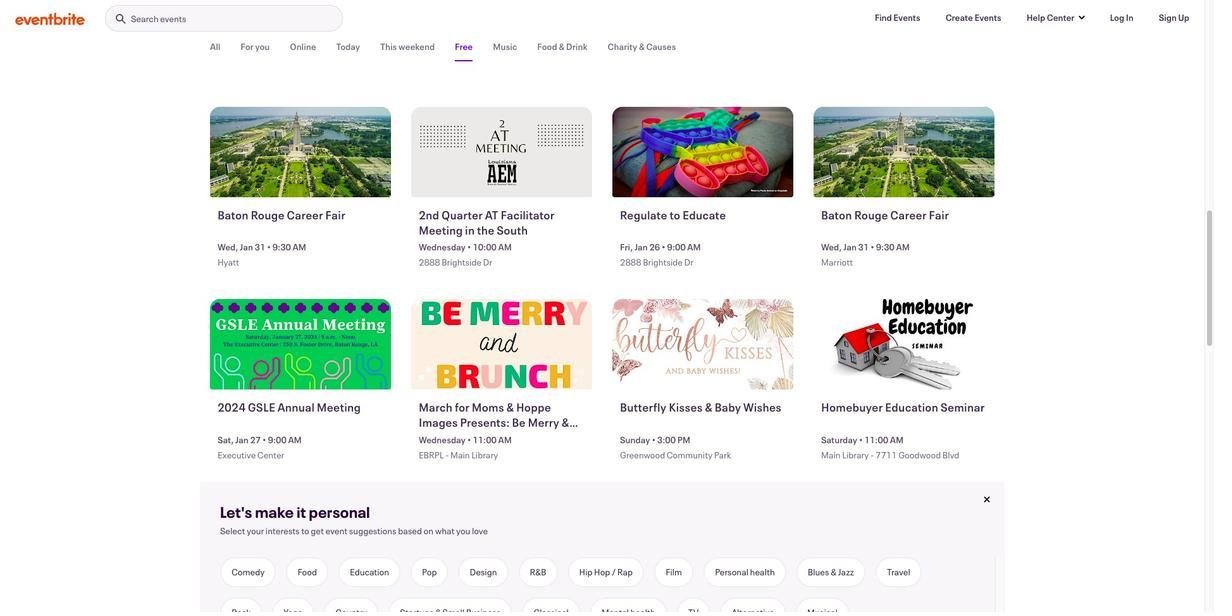 Task type: vqa. For each thing, say whether or not it's contained in the screenshot.
home / united states / charlotte / events in charlotte / music
no



Task type: describe. For each thing, give the bounding box(es) containing it.
2888 inside 2nd quarter at facilitator meeting in the south wednesday • 10:00 am 2888 brightside dr
[[419, 256, 440, 268]]

this weekend
[[380, 40, 435, 52]]

rouge for wed, jan 31 •  9:30 am hyatt
[[251, 207, 285, 223]]

presents:
[[460, 415, 510, 430]]

design button
[[458, 557, 508, 588]]

brunch
[[419, 430, 457, 446]]

sign
[[1159, 11, 1177, 23]]

personal
[[715, 566, 749, 578]]

rouge for wed, jan 31 •  9:30 am marriott
[[854, 207, 888, 223]]

3:00
[[657, 434, 676, 446]]

your
[[247, 525, 264, 537]]

• inside 'sunday • 3:00 pm greenwood community park'
[[652, 434, 656, 446]]

food & drink button
[[537, 33, 587, 60]]

blvd
[[943, 449, 959, 461]]

jazz
[[838, 566, 854, 578]]

9:00 for gsle
[[268, 434, 287, 446]]

personal health
[[715, 566, 775, 578]]

to inside let's make it personal select your interests to get event suggestions based on what you love
[[301, 525, 309, 537]]

• inside 2nd quarter at facilitator meeting in the south wednesday • 10:00 am 2888 brightside dr
[[467, 241, 471, 253]]

am inside wednesday • 11:00 am ebrpl - main library
[[498, 434, 512, 446]]

sunday • 3:00 pm greenwood community park
[[620, 434, 731, 461]]

causes
[[646, 40, 676, 52]]

free button
[[455, 33, 473, 61]]

for you button
[[241, 33, 270, 60]]

jan for hyatt
[[240, 241, 253, 253]]

weekend
[[399, 40, 435, 52]]

pop
[[422, 566, 437, 578]]

film button
[[654, 557, 694, 588]]

log
[[1110, 11, 1124, 23]]

moms
[[472, 400, 504, 415]]

baton rouge career fair primary image image for wed, jan 31 •  9:30 am hyatt
[[210, 107, 391, 197]]

travel button
[[876, 557, 922, 588]]

events
[[160, 13, 186, 25]]

9:00 for to
[[667, 241, 686, 253]]

food & drink
[[537, 40, 587, 52]]

for
[[241, 40, 254, 52]]

fri, jan 26 •  9:00 am 2888 brightside dr
[[620, 241, 701, 268]]

library inside saturday • 11:00 am main library - 7711 goodwood blvd
[[842, 449, 869, 461]]

• inside wed, jan 31 •  9:30 am marriott
[[871, 241, 874, 253]]

saturday • 11:00 am main library - 7711 goodwood blvd
[[821, 434, 959, 461]]

online
[[290, 40, 316, 52]]

baton for wed, jan 31 •  9:30 am marriott
[[821, 207, 852, 223]]

career for wed, jan 31 •  9:30 am marriott
[[890, 207, 927, 223]]

sat,
[[218, 434, 234, 446]]

hoppe
[[516, 400, 551, 415]]

find
[[875, 11, 892, 23]]

butterfly kisses & baby wishes
[[620, 400, 782, 415]]

meeting inside 2nd quarter at facilitator meeting in the south wednesday • 10:00 am 2888 brightside dr
[[419, 223, 463, 238]]

it
[[297, 502, 306, 522]]

images
[[419, 415, 458, 430]]

personal health button
[[704, 557, 786, 588]]

wed, jan 31 •  9:30 am marriott
[[821, 241, 910, 268]]

sign up link
[[1149, 5, 1200, 30]]

sat, jan 27 •  9:00 am executive center
[[218, 434, 302, 461]]

main inside saturday • 11:00 am main library - 7711 goodwood blvd
[[821, 449, 841, 461]]

log in
[[1110, 11, 1134, 23]]

hop
[[594, 566, 610, 578]]

1 horizontal spatial center
[[1047, 11, 1075, 23]]

make
[[255, 502, 294, 522]]

up
[[1178, 11, 1190, 23]]

let's make it personal select your interests to get event suggestions based on what you love
[[220, 502, 488, 537]]

charity
[[608, 40, 637, 52]]

hip hop / rap button
[[568, 557, 644, 588]]

charity & causes
[[608, 40, 676, 52]]

marriott
[[821, 256, 853, 268]]

march for moms & hoppe images presents: be merry & brunch
[[419, 400, 569, 446]]

hip hop / rap
[[579, 566, 633, 578]]

regulate to educate link
[[620, 207, 789, 239]]

center inside sat, jan 27 •  9:00 am executive center
[[257, 449, 284, 461]]

this
[[380, 40, 397, 52]]

rap
[[617, 566, 633, 578]]

jan for 2888
[[635, 241, 648, 253]]

baton rouge career fair link for wed, jan 31 •  9:30 am hyatt
[[218, 207, 386, 239]]

• inside saturday • 11:00 am main library - 7711 goodwood blvd
[[859, 434, 863, 446]]

select
[[220, 525, 245, 537]]

& inside blues & jazz button
[[831, 566, 836, 578]]

2888 inside fri, jan 26 •  9:00 am 2888 brightside dr
[[620, 256, 641, 268]]

dr inside 2nd quarter at facilitator meeting in the south wednesday • 10:00 am 2888 brightside dr
[[483, 256, 492, 268]]

comedy button
[[220, 557, 276, 588]]

march for moms & hoppe images presents: be merry & brunch primary image image
[[411, 299, 592, 390]]

11:00 for for
[[473, 434, 497, 446]]

on
[[424, 525, 434, 537]]

- inside wednesday • 11:00 am ebrpl - main library
[[445, 449, 449, 461]]

facilitator
[[501, 207, 555, 223]]

love
[[472, 525, 488, 537]]

events for create events
[[975, 11, 1001, 23]]

main inside wednesday • 11:00 am ebrpl - main library
[[450, 449, 470, 461]]

baton rouge career fair for wed, jan 31 •  9:30 am hyatt
[[218, 207, 346, 223]]

sign up
[[1159, 11, 1190, 23]]

music
[[493, 40, 517, 52]]

create events
[[946, 11, 1001, 23]]

career for wed, jan 31 •  9:30 am hyatt
[[287, 207, 323, 223]]

& right merry
[[562, 415, 569, 430]]

interests
[[266, 525, 300, 537]]

march for moms & hoppe images presents: be merry & brunch link
[[419, 400, 587, 446]]

all button
[[210, 33, 220, 60]]

31 for hyatt
[[255, 241, 265, 253]]

baton rouge career fair link for wed, jan 31 •  9:30 am marriott
[[821, 207, 990, 239]]

kisses
[[669, 400, 703, 415]]

27
[[250, 434, 261, 446]]

today
[[336, 40, 360, 52]]

film
[[666, 566, 682, 578]]

food for food & drink
[[537, 40, 557, 52]]

pop button
[[411, 557, 448, 588]]

homebuyer education seminar
[[821, 400, 985, 415]]

wednesday • 11:00 am ebrpl - main library
[[419, 434, 512, 461]]

greenwood
[[620, 449, 665, 461]]

wed, for wed, jan 31 •  9:30 am marriott
[[821, 241, 842, 253]]

in
[[1126, 11, 1134, 23]]

& inside butterfly kisses & baby wishes link
[[705, 400, 713, 415]]

food button
[[286, 557, 328, 588]]

all
[[210, 40, 220, 52]]

/
[[612, 566, 616, 578]]

homebuyer education seminar primary image image
[[814, 299, 995, 390]]



Task type: locate. For each thing, give the bounding box(es) containing it.
1 baton rouge career fair link from the left
[[218, 207, 386, 239]]

1 baton rouge career fair primary image image from the left
[[210, 107, 391, 197]]

search events
[[131, 13, 186, 25]]

1 vertical spatial 9:00
[[268, 434, 287, 446]]

library down saturday
[[842, 449, 869, 461]]

you
[[255, 40, 270, 52], [456, 525, 470, 537]]

1 horizontal spatial brightside
[[643, 256, 683, 268]]

0 vertical spatial center
[[1047, 11, 1075, 23]]

for you
[[241, 40, 270, 52]]

am inside 2nd quarter at facilitator meeting in the south wednesday • 10:00 am 2888 brightside dr
[[498, 241, 512, 253]]

help
[[1027, 11, 1045, 23]]

2nd
[[419, 207, 439, 223]]

0 vertical spatial you
[[255, 40, 270, 52]]

you left the love
[[456, 525, 470, 537]]

31 inside wed, jan 31 •  9:30 am hyatt
[[255, 241, 265, 253]]

& left drink
[[559, 40, 565, 52]]

create
[[946, 11, 973, 23]]

1 horizontal spatial 11:00
[[865, 434, 888, 446]]

• inside fri, jan 26 •  9:00 am 2888 brightside dr
[[662, 241, 666, 253]]

wed,
[[218, 241, 238, 253], [821, 241, 842, 253]]

1 horizontal spatial to
[[670, 207, 681, 223]]

dr inside fri, jan 26 •  9:00 am 2888 brightside dr
[[684, 256, 694, 268]]

0 horizontal spatial 31
[[255, 241, 265, 253]]

seminar
[[941, 400, 985, 415]]

2024 gsle annual meeting primary image image
[[210, 299, 391, 390]]

0 vertical spatial wednesday
[[419, 241, 466, 253]]

am inside wed, jan 31 •  9:30 am hyatt
[[293, 241, 306, 253]]

fri,
[[620, 241, 633, 253]]

31 inside wed, jan 31 •  9:30 am marriott
[[858, 241, 869, 253]]

31
[[255, 241, 265, 253], [858, 241, 869, 253]]

2 career from the left
[[890, 207, 927, 223]]

2024 gsle annual meeting
[[218, 400, 361, 415]]

2 main from the left
[[821, 449, 841, 461]]

wednesday down the 'images'
[[419, 434, 466, 446]]

baton rouge career fair link up wed, jan 31 •  9:30 am hyatt
[[218, 207, 386, 239]]

0 horizontal spatial 2888
[[419, 256, 440, 268]]

9:30 inside wed, jan 31 •  9:30 am hyatt
[[272, 241, 291, 253]]

2888 down fri,
[[620, 256, 641, 268]]

let's
[[220, 502, 252, 522]]

baton up marriott
[[821, 207, 852, 223]]

0 vertical spatial 9:00
[[667, 241, 686, 253]]

9:00 right 26
[[667, 241, 686, 253]]

& right charity
[[639, 40, 645, 52]]

am inside wed, jan 31 •  9:30 am marriott
[[896, 241, 910, 253]]

brightside down 10:00
[[442, 256, 482, 268]]

9:30 for wed, jan 31 •  9:30 am marriott
[[876, 241, 895, 253]]

help center
[[1027, 11, 1075, 23]]

1 main from the left
[[450, 449, 470, 461]]

education up saturday • 11:00 am main library - 7711 goodwood blvd
[[885, 400, 938, 415]]

1 11:00 from the left
[[473, 434, 497, 446]]

2 baton rouge career fair primary image image from the left
[[814, 107, 995, 197]]

1 vertical spatial wednesday
[[419, 434, 466, 446]]

travel
[[887, 566, 910, 578]]

1 baton rouge career fair from the left
[[218, 207, 346, 223]]

blues & jazz
[[808, 566, 854, 578]]

library down presents:
[[471, 449, 498, 461]]

1 vertical spatial you
[[456, 525, 470, 537]]

1 9:30 from the left
[[272, 241, 291, 253]]

0 horizontal spatial 9:00
[[268, 434, 287, 446]]

2 31 from the left
[[858, 241, 869, 253]]

you right for
[[255, 40, 270, 52]]

food for food
[[298, 566, 317, 578]]

0 horizontal spatial library
[[471, 449, 498, 461]]

what
[[435, 525, 455, 537]]

you inside button
[[255, 40, 270, 52]]

0 horizontal spatial events
[[894, 11, 920, 23]]

events right create
[[975, 11, 1001, 23]]

wed, up marriott
[[821, 241, 842, 253]]

baton up hyatt
[[218, 207, 249, 223]]

1 horizontal spatial education
[[885, 400, 938, 415]]

suggestions
[[349, 525, 397, 537]]

park
[[714, 449, 731, 461]]

9:30 inside wed, jan 31 •  9:30 am marriott
[[876, 241, 895, 253]]

2 9:30 from the left
[[876, 241, 895, 253]]

1 vertical spatial meeting
[[317, 400, 361, 415]]

• inside sat, jan 27 •  9:00 am executive center
[[262, 434, 266, 446]]

1 wednesday from the top
[[419, 241, 466, 253]]

0 horizontal spatial baton rouge career fair primary image image
[[210, 107, 391, 197]]

events right find
[[894, 11, 920, 23]]

1 wed, from the left
[[218, 241, 238, 253]]

1 horizontal spatial rouge
[[854, 207, 888, 223]]

1 dr from the left
[[483, 256, 492, 268]]

2 - from the left
[[871, 449, 874, 461]]

food left drink
[[537, 40, 557, 52]]

the
[[477, 223, 495, 238]]

to left educate
[[670, 207, 681, 223]]

2 brightside from the left
[[643, 256, 683, 268]]

0 horizontal spatial baton rouge career fair
[[218, 207, 346, 223]]

butterfly kisses & baby wishes primary image image
[[612, 299, 793, 390]]

2 library from the left
[[842, 449, 869, 461]]

11:00 for education
[[865, 434, 888, 446]]

0 horizontal spatial you
[[255, 40, 270, 52]]

1 events from the left
[[894, 11, 920, 23]]

0 horizontal spatial meeting
[[317, 400, 361, 415]]

baton rouge career fair up wed, jan 31 •  9:30 am hyatt
[[218, 207, 346, 223]]

drink
[[566, 40, 587, 52]]

11:00
[[473, 434, 497, 446], [865, 434, 888, 446]]

butterfly
[[620, 400, 667, 415]]

baton rouge career fair primary image image for wed, jan 31 •  9:30 am marriott
[[814, 107, 995, 197]]

2nd quarter at facilitator meeting in the south primary image image
[[411, 107, 592, 197]]

brightside down 26
[[643, 256, 683, 268]]

• inside wednesday • 11:00 am ebrpl - main library
[[467, 434, 471, 446]]

10:00
[[473, 241, 497, 253]]

search
[[131, 13, 158, 25]]

0 horizontal spatial food
[[298, 566, 317, 578]]

1 horizontal spatial career
[[890, 207, 927, 223]]

2888 down 2nd
[[419, 256, 440, 268]]

1 vertical spatial center
[[257, 449, 284, 461]]

& inside 'food & drink' button
[[559, 40, 565, 52]]

am inside sat, jan 27 •  9:00 am executive center
[[288, 434, 302, 446]]

education
[[885, 400, 938, 415], [350, 566, 389, 578]]

1 horizontal spatial food
[[537, 40, 557, 52]]

jan inside sat, jan 27 •  9:00 am executive center
[[235, 434, 249, 446]]

1 brightside from the left
[[442, 256, 482, 268]]

butterfly kisses & baby wishes link
[[620, 400, 789, 431]]

0 horizontal spatial dr
[[483, 256, 492, 268]]

0 vertical spatial to
[[670, 207, 681, 223]]

2 11:00 from the left
[[865, 434, 888, 446]]

0 vertical spatial education
[[885, 400, 938, 415]]

events for find events
[[894, 11, 920, 23]]

2 rouge from the left
[[854, 207, 888, 223]]

executive
[[218, 449, 256, 461]]

education down suggestions at bottom
[[350, 566, 389, 578]]

11:00 inside wednesday • 11:00 am ebrpl - main library
[[473, 434, 497, 446]]

1 horizontal spatial -
[[871, 449, 874, 461]]

0 horizontal spatial education
[[350, 566, 389, 578]]

career up wed, jan 31 •  9:30 am hyatt
[[287, 207, 323, 223]]

baton rouge career fair up wed, jan 31 •  9:30 am marriott
[[821, 207, 949, 223]]

baton rouge career fair
[[218, 207, 346, 223], [821, 207, 949, 223]]

1 baton from the left
[[218, 207, 249, 223]]

7711
[[876, 449, 897, 461]]

2 baton from the left
[[821, 207, 852, 223]]

dr down the regulate to educate link
[[684, 256, 694, 268]]

jan inside wed, jan 31 •  9:30 am hyatt
[[240, 241, 253, 253]]

1 career from the left
[[287, 207, 323, 223]]

1 horizontal spatial 2888
[[620, 256, 641, 268]]

you inside let's make it personal select your interests to get event suggestions based on what you love
[[456, 525, 470, 537]]

2 fair from the left
[[929, 207, 949, 223]]

to left get
[[301, 525, 309, 537]]

merry
[[528, 415, 560, 430]]

0 horizontal spatial to
[[301, 525, 309, 537]]

jan for executive
[[235, 434, 249, 446]]

1 vertical spatial food
[[298, 566, 317, 578]]

wednesday inside 2nd quarter at facilitator meeting in the south wednesday • 10:00 am 2888 brightside dr
[[419, 241, 466, 253]]

fair for wed, jan 31 •  9:30 am marriott
[[929, 207, 949, 223]]

1 horizontal spatial 9:30
[[876, 241, 895, 253]]

1 vertical spatial education
[[350, 566, 389, 578]]

meeting left the in on the top left of the page
[[419, 223, 463, 238]]

& left jazz
[[831, 566, 836, 578]]

baton rouge career fair link up wed, jan 31 •  9:30 am marriott
[[821, 207, 990, 239]]

2 events from the left
[[975, 11, 1001, 23]]

regulate
[[620, 207, 667, 223]]

jan inside wed, jan 31 •  9:30 am marriott
[[843, 241, 857, 253]]

main down "brunch"
[[450, 449, 470, 461]]

pm
[[677, 434, 690, 446]]

1 horizontal spatial baton
[[821, 207, 852, 223]]

brightside inside fri, jan 26 •  9:00 am 2888 brightside dr
[[643, 256, 683, 268]]

wed, inside wed, jan 31 •  9:30 am hyatt
[[218, 241, 238, 253]]

1 horizontal spatial events
[[975, 11, 1001, 23]]

career
[[287, 207, 323, 223], [890, 207, 927, 223]]

free
[[455, 40, 473, 52]]

baby
[[715, 400, 741, 415]]

education inside button
[[350, 566, 389, 578]]

0 horizontal spatial wed,
[[218, 241, 238, 253]]

1 rouge from the left
[[251, 207, 285, 223]]

1 horizontal spatial library
[[842, 449, 869, 461]]

food inside food 'button'
[[298, 566, 317, 578]]

eventbrite image
[[15, 13, 85, 25]]

11:00 inside saturday • 11:00 am main library - 7711 goodwood blvd
[[865, 434, 888, 446]]

11:00 down presents:
[[473, 434, 497, 446]]

1 horizontal spatial fair
[[929, 207, 949, 223]]

1 horizontal spatial 9:00
[[667, 241, 686, 253]]

1 horizontal spatial main
[[821, 449, 841, 461]]

food inside 'food & drink' button
[[537, 40, 557, 52]]

1 horizontal spatial baton rouge career fair
[[821, 207, 949, 223]]

jan inside fri, jan 26 •  9:00 am 2888 brightside dr
[[635, 241, 648, 253]]

2024
[[218, 400, 246, 415]]

brightside inside 2nd quarter at facilitator meeting in the south wednesday • 10:00 am 2888 brightside dr
[[442, 256, 482, 268]]

1 vertical spatial to
[[301, 525, 309, 537]]

1 horizontal spatial baton rouge career fair primary image image
[[814, 107, 995, 197]]

- right ebrpl
[[445, 449, 449, 461]]

community
[[667, 449, 713, 461]]

0 horizontal spatial baton
[[218, 207, 249, 223]]

0 horizontal spatial -
[[445, 449, 449, 461]]

0 horizontal spatial career
[[287, 207, 323, 223]]

9:00 right 27
[[268, 434, 287, 446]]

0 horizontal spatial center
[[257, 449, 284, 461]]

wed, up hyatt
[[218, 241, 238, 253]]

0 vertical spatial meeting
[[419, 223, 463, 238]]

rouge
[[251, 207, 285, 223], [854, 207, 888, 223]]

0 horizontal spatial main
[[450, 449, 470, 461]]

0 horizontal spatial 9:30
[[272, 241, 291, 253]]

food down get
[[298, 566, 317, 578]]

1 horizontal spatial baton rouge career fair link
[[821, 207, 990, 239]]

& inside the charity & causes button
[[639, 40, 645, 52]]

homebuyer education seminar link
[[821, 400, 990, 431]]

quarter
[[442, 207, 483, 223]]

personal
[[309, 502, 370, 522]]

- inside saturday • 11:00 am main library - 7711 goodwood blvd
[[871, 449, 874, 461]]

1 horizontal spatial wed,
[[821, 241, 842, 253]]

26
[[649, 241, 660, 253]]

fair for wed, jan 31 •  9:30 am hyatt
[[325, 207, 346, 223]]

1 horizontal spatial you
[[456, 525, 470, 537]]

2 dr from the left
[[684, 256, 694, 268]]

meeting right annual
[[317, 400, 361, 415]]

31 for marriott
[[858, 241, 869, 253]]

wed, for wed, jan 31 •  9:30 am hyatt
[[218, 241, 238, 253]]

for
[[455, 400, 470, 415]]

log in link
[[1100, 5, 1144, 30]]

2 wed, from the left
[[821, 241, 842, 253]]

1 31 from the left
[[255, 241, 265, 253]]

0 horizontal spatial rouge
[[251, 207, 285, 223]]

baton
[[218, 207, 249, 223], [821, 207, 852, 223]]

r&b button
[[519, 557, 558, 588]]

center right help
[[1047, 11, 1075, 23]]

& left baby
[[705, 400, 713, 415]]

am inside fri, jan 26 •  9:00 am 2888 brightside dr
[[687, 241, 701, 253]]

sunday
[[620, 434, 650, 446]]

online button
[[290, 33, 316, 60]]

library inside wednesday • 11:00 am ebrpl - main library
[[471, 449, 498, 461]]

• inside wed, jan 31 •  9:30 am hyatt
[[267, 241, 271, 253]]

2 2888 from the left
[[620, 256, 641, 268]]

career up wed, jan 31 •  9:30 am marriott
[[890, 207, 927, 223]]

gsle
[[248, 400, 275, 415]]

annual
[[278, 400, 315, 415]]

1 library from the left
[[471, 449, 498, 461]]

baton rouge career fair primary image image
[[210, 107, 391, 197], [814, 107, 995, 197]]

am inside saturday • 11:00 am main library - 7711 goodwood blvd
[[890, 434, 904, 446]]

9:30 for wed, jan 31 •  9:30 am hyatt
[[272, 241, 291, 253]]

- left the 7711 at the right bottom of page
[[871, 449, 874, 461]]

main down saturday
[[821, 449, 841, 461]]

center down 27
[[257, 449, 284, 461]]

9:00 inside sat, jan 27 •  9:00 am executive center
[[268, 434, 287, 446]]

based
[[398, 525, 422, 537]]

11:00 up the 7711 at the right bottom of page
[[865, 434, 888, 446]]

1 horizontal spatial meeting
[[419, 223, 463, 238]]

0 horizontal spatial brightside
[[442, 256, 482, 268]]

1 horizontal spatial 31
[[858, 241, 869, 253]]

dr down 10:00
[[483, 256, 492, 268]]

ebrpl
[[419, 449, 444, 461]]

0 horizontal spatial fair
[[325, 207, 346, 223]]

blues & jazz button
[[796, 557, 866, 588]]

baton rouge career fair link
[[218, 207, 386, 239], [821, 207, 990, 239]]

2 baton rouge career fair link from the left
[[821, 207, 990, 239]]

find events
[[875, 11, 920, 23]]

1 fair from the left
[[325, 207, 346, 223]]

1 horizontal spatial dr
[[684, 256, 694, 268]]

education button
[[339, 557, 401, 588]]

baton rouge career fair for wed, jan 31 •  9:30 am marriott
[[821, 207, 949, 223]]

& right the moms
[[506, 400, 514, 415]]

wed, inside wed, jan 31 •  9:30 am marriott
[[821, 241, 842, 253]]

blues
[[808, 566, 829, 578]]

9:00 inside fri, jan 26 •  9:00 am 2888 brightside dr
[[667, 241, 686, 253]]

baton for wed, jan 31 •  9:30 am hyatt
[[218, 207, 249, 223]]

0 vertical spatial food
[[537, 40, 557, 52]]

-
[[445, 449, 449, 461], [871, 449, 874, 461]]

0 horizontal spatial 11:00
[[473, 434, 497, 446]]

rouge up wed, jan 31 •  9:30 am hyatt
[[251, 207, 285, 223]]

jan for marriott
[[843, 241, 857, 253]]

2 baton rouge career fair from the left
[[821, 207, 949, 223]]

wednesday inside wednesday • 11:00 am ebrpl - main library
[[419, 434, 466, 446]]

wednesday down the in on the top left of the page
[[419, 241, 466, 253]]

march
[[419, 400, 453, 415]]

regulate to educate primary image image
[[612, 107, 793, 197]]

2024 gsle annual meeting link
[[218, 400, 386, 431]]

2 wednesday from the top
[[419, 434, 466, 446]]

rouge up wed, jan 31 •  9:30 am marriott
[[854, 207, 888, 223]]

hyatt
[[218, 256, 239, 268]]

1 2888 from the left
[[419, 256, 440, 268]]

0 horizontal spatial baton rouge career fair link
[[218, 207, 386, 239]]

1 - from the left
[[445, 449, 449, 461]]

design
[[470, 566, 497, 578]]

r&b
[[530, 566, 546, 578]]



